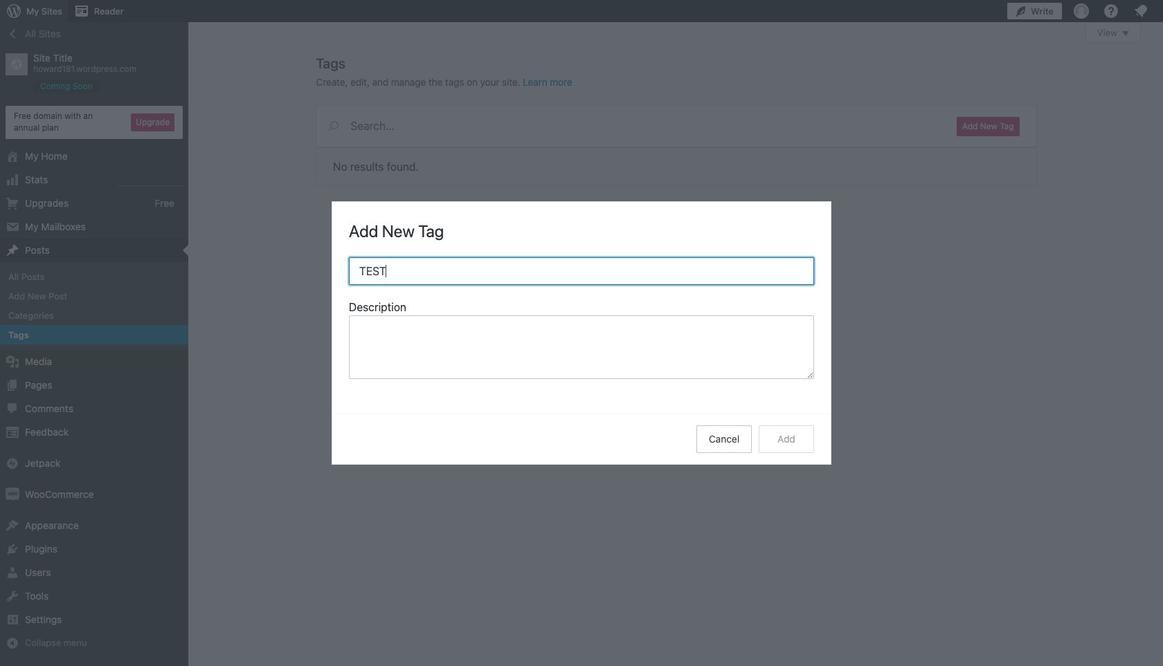 Task type: vqa. For each thing, say whether or not it's contained in the screenshot.
credit_card image at bottom left
no



Task type: locate. For each thing, give the bounding box(es) containing it.
help image
[[1103, 3, 1120, 19]]

highest hourly views 0 image
[[117, 177, 183, 186]]

None text field
[[349, 316, 814, 379]]

main content
[[316, 22, 1141, 186]]

dialog
[[332, 202, 831, 465]]

group
[[349, 299, 814, 384]]

None search field
[[316, 106, 940, 146]]



Task type: describe. For each thing, give the bounding box(es) containing it.
closed image
[[1122, 31, 1129, 36]]

New Tag Name text field
[[349, 258, 814, 285]]

img image
[[6, 488, 19, 502]]

manage your notifications image
[[1133, 3, 1149, 19]]

update your profile, personal settings, and more image
[[1073, 3, 1090, 19]]



